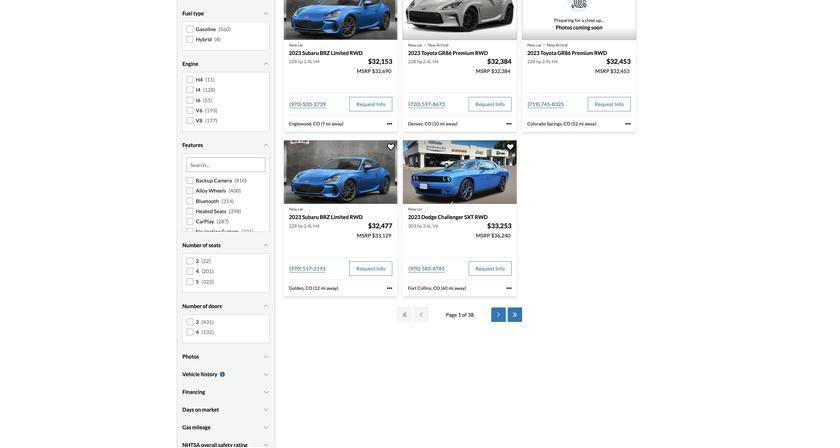 Task type: vqa. For each thing, say whether or not it's contained in the screenshot.
retail
no



Task type: locate. For each thing, give the bounding box(es) containing it.
photos
[[182, 354, 199, 360]]

history
[[201, 372, 217, 378]]

seats
[[214, 208, 226, 214]]

4 chevron down image from the top
[[263, 355, 270, 360]]

new for $32,477
[[289, 207, 297, 212]]

0 horizontal spatial ·
[[424, 38, 426, 50]]

1 horizontal spatial v6
[[433, 223, 438, 229]]

0 vertical spatial wr blue pearl 2023 subaru brz limited rwd coupe rear-wheel drive 6-speed manual image
[[284, 0, 398, 40]]

1 wr blue pearl 2023 subaru brz limited rwd coupe rear-wheel drive 6-speed manual image from the top
[[284, 0, 398, 40]]

co left (12
[[305, 286, 312, 291]]

chevron down image for (128)
[[263, 61, 270, 67]]

(970) left 500- in the left top of the page
[[289, 101, 302, 107]]

(970) 500-3739 button
[[289, 97, 326, 112]]

number for number of doors
[[182, 303, 202, 310]]

of inside dropdown button
[[203, 242, 208, 249]]

new car · new arrival 2023 toyota gr86 premium rwd for $32,384
[[408, 38, 488, 56]]

arrival
[[437, 43, 448, 48], [556, 43, 568, 48]]

number inside dropdown button
[[182, 242, 202, 249]]

number inside dropdown button
[[182, 303, 202, 310]]

2 arrival from the left
[[556, 43, 568, 48]]

new for $32,153
[[289, 43, 297, 48]]

38
[[468, 312, 474, 318]]

1 gr86 from the left
[[438, 50, 452, 56]]

4 up 5 on the bottom left of the page
[[196, 268, 199, 275]]

v8 (177)
[[196, 117, 217, 124]]

ellipsis h image
[[387, 122, 392, 127], [506, 122, 512, 127], [626, 122, 631, 127], [387, 286, 392, 291], [506, 286, 512, 291]]

0 vertical spatial 2
[[196, 258, 199, 264]]

2.4l
[[304, 59, 313, 64], [423, 59, 432, 64], [542, 59, 551, 64], [304, 223, 313, 229]]

new for $32,384
[[408, 43, 416, 48]]

rwd up $32,153 msrp $32,690
[[350, 50, 363, 56]]

1 vertical spatial new car 2023 subaru brz limited rwd
[[289, 207, 363, 221]]

2 left (22)
[[196, 258, 199, 264]]

2.4l for $32,453
[[542, 59, 551, 64]]

gas
[[182, 425, 191, 431]]

gray 2023 toyota gr86 premium rwd coupe rear-wheel drive manual image
[[403, 0, 517, 40]]

number up 2 (431) on the left bottom
[[182, 303, 202, 310]]

2 chevron down image from the top
[[263, 243, 270, 248]]

4 for 4 (201)
[[196, 268, 199, 275]]

2.4l for $32,477
[[304, 223, 313, 229]]

2 toyota from the left
[[541, 50, 557, 56]]

subaru
[[302, 50, 319, 56], [302, 214, 319, 221]]

type
[[193, 10, 204, 16]]

· for $32,453
[[543, 38, 546, 50]]

(970) for $33,253
[[409, 266, 421, 272]]

co left (60
[[433, 286, 440, 291]]

gr86 for $32,453
[[558, 50, 571, 56]]

228 hp 2.4l h4 for $32,384
[[408, 59, 439, 64]]

2 left "(431)"
[[196, 319, 199, 325]]

2 brz from the top
[[320, 214, 330, 221]]

rwd right sxt
[[475, 214, 488, 221]]

1 toyota from the left
[[421, 50, 437, 56]]

v6 right 3.6l
[[433, 223, 438, 229]]

h4 for $32,453
[[552, 59, 558, 64]]

number of seats
[[182, 242, 221, 249]]

1 horizontal spatial premium
[[572, 50, 593, 56]]

request info
[[356, 101, 386, 107], [476, 101, 505, 107], [595, 101, 624, 107], [356, 266, 386, 272], [476, 266, 505, 272]]

1 subaru from the top
[[302, 50, 319, 56]]

chevron down image inside number of doors dropdown button
[[263, 304, 270, 309]]

7 chevron down image from the top
[[263, 408, 270, 413]]

ellipsis h image for $32,453
[[626, 122, 631, 127]]

2 4 from the top
[[196, 329, 199, 336]]

chevron down image inside fuel type dropdown button
[[263, 11, 270, 16]]

car for $32,453
[[536, 43, 542, 48]]

2.4l for $32,384
[[423, 59, 432, 64]]

0 vertical spatial of
[[203, 242, 208, 249]]

1 new car 2023 subaru brz limited rwd from the top
[[289, 43, 363, 56]]

0 vertical spatial new car 2023 subaru brz limited rwd
[[289, 43, 363, 56]]

1 vertical spatial 4
[[196, 329, 199, 336]]

mi right (10
[[440, 121, 445, 127]]

228 hp 2.4l h4 for $32,453
[[527, 59, 558, 64]]

new car 2023 subaru brz limited rwd for $32,477
[[289, 207, 363, 221]]

2 new car · new arrival 2023 toyota gr86 premium rwd from the left
[[527, 38, 607, 56]]

chevron down image for fuel type
[[263, 11, 270, 16]]

vehicle photo unavailable image
[[522, 0, 636, 40]]

info for $32,153
[[376, 101, 386, 107]]

doors
[[209, 303, 222, 310]]

1 vertical spatial limited
[[331, 214, 349, 221]]

1 new car · new arrival 2023 toyota gr86 premium rwd from the left
[[408, 38, 488, 56]]

car for $32,384
[[417, 43, 422, 48]]

ellipsis h image for $32,477
[[387, 286, 392, 291]]

away) for $32,384
[[446, 121, 458, 127]]

system
[[222, 229, 239, 235]]

5
[[196, 279, 199, 285]]

0 horizontal spatial gr86
[[438, 50, 452, 56]]

colorado
[[527, 121, 546, 127]]

arrival down vehicle photo unavailable
[[556, 43, 568, 48]]

chevron down image inside number of seats dropdown button
[[263, 243, 270, 248]]

new inside new car 2023 dodge challenger sxt rwd
[[408, 207, 416, 212]]

(970) for $32,477
[[289, 266, 302, 272]]

1 premium from the left
[[453, 50, 474, 56]]

hp for $32,477
[[298, 223, 303, 229]]

msrp inside $33,253 msrp $36,240
[[476, 232, 490, 239]]

500-
[[303, 101, 314, 107]]

2023 inside new car 2023 dodge challenger sxt rwd
[[408, 214, 420, 221]]

1 horizontal spatial new car · new arrival 2023 toyota gr86 premium rwd
[[527, 38, 607, 56]]

arrival down gray 2023 toyota gr86 premium rwd coupe rear-wheel drive manual 'image'
[[437, 43, 448, 48]]

msrp inside $32,477 msrp $33,129
[[357, 232, 371, 239]]

3 chevron down image from the top
[[263, 426, 270, 431]]

golden,
[[289, 286, 305, 291]]

· for $32,384
[[424, 38, 426, 50]]

chevron down image for financing
[[263, 390, 270, 395]]

engine
[[182, 61, 198, 67]]

1 vertical spatial $32,384
[[491, 68, 511, 74]]

hp for $32,153
[[298, 59, 303, 64]]

co
[[313, 121, 320, 127], [425, 121, 431, 127], [564, 121, 570, 127], [305, 286, 312, 291], [433, 286, 440, 291]]

of inside dropdown button
[[203, 303, 208, 310]]

2 subaru from the top
[[302, 214, 319, 221]]

1 vertical spatial of
[[203, 303, 208, 310]]

0 vertical spatial subaru
[[302, 50, 319, 56]]

$36,240
[[491, 232, 511, 239]]

navigation
[[196, 229, 221, 235]]

number of seats button
[[182, 238, 270, 254]]

h4 (11)
[[196, 77, 215, 83]]

228 for $32,153
[[289, 59, 297, 64]]

1 vertical spatial brz
[[320, 214, 330, 221]]

v8
[[196, 117, 202, 124]]

2 vertical spatial chevron down image
[[263, 426, 270, 431]]

1 horizontal spatial arrival
[[556, 43, 568, 48]]

1 vertical spatial 2
[[196, 319, 199, 325]]

h4 for $32,153
[[313, 59, 320, 64]]

(55)
[[203, 97, 212, 103]]

2 new car 2023 subaru brz limited rwd from the top
[[289, 207, 363, 221]]

rwd for $32,153
[[350, 50, 363, 56]]

2 limited from the top
[[331, 214, 349, 221]]

msrp inside $32,384 msrp $32,384
[[476, 68, 490, 74]]

228 hp 2.4l h4 for $32,153
[[289, 59, 320, 64]]

2 gr86 from the left
[[558, 50, 571, 56]]

(970) left "585-" at bottom right
[[409, 266, 421, 272]]

rwd
[[350, 50, 363, 56], [475, 50, 488, 56], [594, 50, 607, 56], [350, 214, 363, 221], [475, 214, 488, 221]]

1 horizontal spatial toyota
[[541, 50, 557, 56]]

request info for $32,153
[[356, 101, 386, 107]]

of left seats
[[203, 242, 208, 249]]

wr blue pearl 2023 subaru brz limited rwd coupe rear-wheel drive 6-speed manual image
[[284, 0, 398, 40], [284, 140, 398, 204]]

2 · from the left
[[543, 38, 546, 50]]

1 vertical spatial subaru
[[302, 214, 319, 221]]

request info button for $32,453
[[588, 97, 631, 112]]

0 vertical spatial v6
[[196, 107, 202, 113]]

englewood,
[[289, 121, 312, 127]]

1 chevron down image from the top
[[263, 61, 270, 67]]

away) right (10
[[446, 121, 458, 127]]

gasoline
[[196, 26, 216, 32]]

gr86
[[438, 50, 452, 56], [558, 50, 571, 56]]

request info button for $33,253
[[469, 262, 512, 276]]

2023 for $33,253
[[408, 214, 420, 221]]

0 horizontal spatial new car · new arrival 2023 toyota gr86 premium rwd
[[408, 38, 488, 56]]

ellipsis h image for $32,153
[[387, 122, 392, 127]]

3 chevron down image from the top
[[263, 304, 270, 309]]

navigation system (321)
[[196, 229, 254, 235]]

rwd up $32,477 msrp $33,129
[[350, 214, 363, 221]]

2 2 from the top
[[196, 319, 199, 325]]

co left (7
[[313, 121, 320, 127]]

h4 for $32,384
[[433, 59, 439, 64]]

228
[[289, 59, 297, 64], [408, 59, 416, 64], [527, 59, 535, 64], [289, 223, 297, 229]]

2023 for $32,153
[[289, 50, 301, 56]]

request for $32,453
[[595, 101, 614, 107]]

subaru for $32,477
[[302, 214, 319, 221]]

fuel
[[182, 10, 192, 16]]

new for $33,253
[[408, 207, 416, 212]]

4 left (132)
[[196, 329, 199, 336]]

1
[[458, 312, 461, 318]]

(970) left '517-'
[[289, 266, 302, 272]]

mi right (7
[[326, 121, 331, 127]]

premium for $32,453
[[572, 50, 593, 56]]

(52
[[571, 121, 578, 127]]

chevron down image inside engine dropdown button
[[263, 61, 270, 67]]

co for $32,384
[[425, 121, 431, 127]]

0 horizontal spatial arrival
[[437, 43, 448, 48]]

(4)
[[214, 36, 221, 42]]

0 vertical spatial brz
[[320, 50, 330, 56]]

chevron down image
[[263, 11, 270, 16], [263, 243, 270, 248], [263, 304, 270, 309], [263, 355, 270, 360], [263, 372, 270, 378], [263, 390, 270, 395], [263, 408, 270, 413], [263, 443, 270, 448]]

market
[[202, 407, 219, 413]]

v6 (193)
[[196, 107, 217, 113]]

premium for $32,384
[[453, 50, 474, 56]]

backup camera (410)
[[196, 178, 247, 184]]

vehicle history
[[182, 372, 217, 378]]

of left the doors
[[203, 303, 208, 310]]

chevron down image inside financing dropdown button
[[263, 390, 270, 395]]

blue 2023 dodge challenger sxt rwd coupe rear-wheel drive automatic image
[[403, 140, 517, 204]]

(398)
[[229, 208, 241, 214]]

$32,477
[[368, 222, 392, 230]]

1 horizontal spatial gr86
[[558, 50, 571, 56]]

$32,453 msrp $32,453
[[595, 58, 631, 74]]

chevron down image inside the "days on market" dropdown button
[[263, 408, 270, 413]]

photos button
[[182, 349, 270, 365]]

request info for $32,477
[[356, 266, 386, 272]]

request for $32,477
[[356, 266, 375, 272]]

1 4 from the top
[[196, 268, 199, 275]]

2 for 2 (431)
[[196, 319, 199, 325]]

mi for $32,153
[[326, 121, 331, 127]]

228 for $32,384
[[408, 59, 416, 64]]

of for seats
[[203, 242, 208, 249]]

chevron down image inside gas mileage dropdown button
[[263, 426, 270, 431]]

2 number from the top
[[182, 303, 202, 310]]

mi right (12
[[321, 286, 326, 291]]

rwd for $32,477
[[350, 214, 363, 221]]

1 2 from the top
[[196, 258, 199, 264]]

$32,453
[[607, 58, 631, 65], [610, 68, 630, 74]]

1 vertical spatial chevron down image
[[263, 143, 270, 148]]

v6 up the v8 at the left top of page
[[196, 107, 202, 113]]

585-
[[422, 266, 433, 272]]

2 (431)
[[196, 319, 214, 325]]

$32,384
[[487, 58, 512, 65], [491, 68, 511, 74]]

(410)
[[235, 178, 247, 184]]

2023
[[289, 50, 301, 56], [408, 50, 420, 56], [527, 50, 540, 56], [289, 214, 301, 221], [408, 214, 420, 221]]

away) right (12
[[327, 286, 338, 291]]

1 limited from the top
[[331, 50, 349, 56]]

(970)
[[289, 101, 302, 107], [289, 266, 302, 272], [409, 266, 421, 272]]

hp for $32,384
[[417, 59, 422, 64]]

new car 2023 subaru brz limited rwd
[[289, 43, 363, 56], [289, 207, 363, 221]]

number up 2 (22)
[[182, 242, 202, 249]]

0 vertical spatial number
[[182, 242, 202, 249]]

0 horizontal spatial toyota
[[421, 50, 437, 56]]

brz
[[320, 50, 330, 56], [320, 214, 330, 221]]

chevron down image
[[263, 61, 270, 67], [263, 143, 270, 148], [263, 426, 270, 431]]

msrp inside the $32,453 msrp $32,453
[[595, 68, 609, 74]]

msrp
[[357, 68, 371, 74], [476, 68, 490, 74], [595, 68, 609, 74], [357, 232, 371, 239], [476, 232, 490, 239]]

1 brz from the top
[[320, 50, 330, 56]]

2 premium from the left
[[572, 50, 593, 56]]

1 vertical spatial wr blue pearl 2023 subaru brz limited rwd coupe rear-wheel drive 6-speed manual image
[[284, 140, 398, 204]]

ellipsis h image for $32,384
[[506, 122, 512, 127]]

chevron down image inside features dropdown button
[[263, 143, 270, 148]]

request for $32,384
[[476, 101, 495, 107]]

hp for $33,253
[[417, 223, 422, 229]]

new
[[289, 43, 297, 48], [408, 43, 416, 48], [428, 43, 436, 48], [527, 43, 535, 48], [547, 43, 555, 48], [289, 207, 297, 212], [408, 207, 416, 212]]

1 arrival from the left
[[437, 43, 448, 48]]

$33,253
[[487, 222, 512, 230]]

car inside new car 2023 dodge challenger sxt rwd
[[417, 207, 422, 212]]

bluetooth
[[196, 198, 219, 204]]

(970) inside button
[[409, 266, 421, 272]]

car
[[298, 43, 303, 48], [417, 43, 422, 48], [536, 43, 542, 48], [298, 207, 303, 212], [417, 207, 422, 212]]

co for $32,477
[[305, 286, 312, 291]]

financing button
[[182, 384, 270, 401]]

2 chevron down image from the top
[[263, 143, 270, 148]]

1 chevron down image from the top
[[263, 11, 270, 16]]

chevron down image inside photos dropdown button
[[263, 355, 270, 360]]

co left (10
[[425, 121, 431, 127]]

features
[[182, 142, 203, 148]]

0 vertical spatial chevron down image
[[263, 61, 270, 67]]

request info for $32,384
[[476, 101, 505, 107]]

chevron down image for number of seats
[[263, 243, 270, 248]]

fuel type
[[182, 10, 204, 16]]

away) right (7
[[332, 121, 343, 127]]

1 · from the left
[[424, 38, 426, 50]]

msrp inside $32,153 msrp $32,690
[[357, 68, 371, 74]]

3739
[[314, 101, 326, 107]]

1 horizontal spatial ·
[[543, 38, 546, 50]]

days on market
[[182, 407, 219, 413]]

1 vertical spatial number
[[182, 303, 202, 310]]

h4
[[313, 59, 320, 64], [433, 59, 439, 64], [552, 59, 558, 64], [196, 77, 203, 83], [313, 223, 320, 229]]

745-
[[541, 101, 552, 107]]

0 horizontal spatial premium
[[453, 50, 474, 56]]

·
[[424, 38, 426, 50], [543, 38, 546, 50]]

8673
[[433, 101, 445, 107]]

car for $33,253
[[417, 207, 422, 212]]

page
[[446, 312, 457, 318]]

chevron double left image
[[402, 313, 408, 318]]

mi right (60
[[449, 286, 454, 291]]

financing
[[182, 389, 205, 396]]

mileage
[[192, 425, 211, 431]]

0 horizontal spatial v6
[[196, 107, 202, 113]]

hybrid
[[196, 36, 212, 42]]

rwd inside new car 2023 dodge challenger sxt rwd
[[475, 214, 488, 221]]

1 vertical spatial $32,453
[[610, 68, 630, 74]]

of right the 1
[[462, 312, 467, 318]]

request info for $32,453
[[595, 101, 624, 107]]

of
[[203, 242, 208, 249], [203, 303, 208, 310], [462, 312, 467, 318]]

limited
[[331, 50, 349, 56], [331, 214, 349, 221]]

v6
[[196, 107, 202, 113], [433, 223, 438, 229]]

0 vertical spatial limited
[[331, 50, 349, 56]]

6 chevron down image from the top
[[263, 390, 270, 395]]

days
[[182, 407, 194, 413]]

brz for $32,477
[[320, 214, 330, 221]]

1 number from the top
[[182, 242, 202, 249]]

fuel type button
[[182, 5, 270, 22]]

request for $33,253
[[476, 266, 495, 272]]

limited for $32,477
[[331, 214, 349, 221]]

0 vertical spatial 4
[[196, 268, 199, 275]]

5 chevron down image from the top
[[263, 372, 270, 378]]

0 vertical spatial $32,453
[[607, 58, 631, 65]]



Task type: describe. For each thing, give the bounding box(es) containing it.
co left (52
[[564, 121, 570, 127]]

2 vertical spatial of
[[462, 312, 467, 318]]

Search... field
[[187, 158, 265, 172]]

request info button for $32,477
[[349, 262, 392, 276]]

new car · new arrival 2023 toyota gr86 premium rwd for $32,453
[[527, 38, 607, 56]]

msrp for $32,453
[[595, 68, 609, 74]]

(431)
[[202, 319, 214, 325]]

gasoline (560)
[[196, 26, 231, 32]]

$32,690
[[372, 68, 391, 74]]

$32,477 msrp $33,129
[[357, 222, 392, 239]]

8 chevron down image from the top
[[263, 443, 270, 448]]

2 wr blue pearl 2023 subaru brz limited rwd coupe rear-wheel drive 6-speed manual image from the top
[[284, 140, 398, 204]]

fort
[[408, 286, 417, 291]]

5 (325)
[[196, 279, 214, 285]]

request info button for $32,384
[[469, 97, 512, 112]]

(11)
[[205, 77, 215, 83]]

number of doors button
[[182, 298, 270, 315]]

brz for $32,153
[[320, 50, 330, 56]]

golden, co (12 mi away)
[[289, 286, 338, 291]]

denver,
[[408, 121, 424, 127]]

$33,129
[[372, 232, 391, 239]]

on
[[195, 407, 201, 413]]

backup
[[196, 178, 213, 184]]

msrp for $32,384
[[476, 68, 490, 74]]

msrp for $32,153
[[357, 68, 371, 74]]

vehicle
[[182, 372, 200, 378]]

228 for $32,477
[[289, 223, 297, 229]]

info for $32,453
[[615, 101, 624, 107]]

(719) 745-8325 button
[[527, 97, 564, 112]]

car for $32,477
[[298, 207, 303, 212]]

new car 2023 dodge challenger sxt rwd
[[408, 207, 488, 221]]

chevron double right image
[[512, 313, 518, 318]]

new for $32,453
[[527, 43, 535, 48]]

(132)
[[202, 329, 214, 336]]

hp for $32,453
[[536, 59, 541, 64]]

bluetooth (314)
[[196, 198, 234, 204]]

colorado springs, co (52 mi away)
[[527, 121, 597, 127]]

2 (22)
[[196, 258, 211, 264]]

away) right (60
[[454, 286, 466, 291]]

rwd up $32,384 msrp $32,384 in the top right of the page
[[475, 50, 488, 56]]

chevron left image
[[418, 313, 425, 318]]

chevron down image for alloy wheels
[[263, 143, 270, 148]]

(720) 597-8673
[[409, 101, 445, 107]]

away) right (52
[[585, 121, 597, 127]]

chevron down image for photos
[[263, 355, 270, 360]]

$33,253 msrp $36,240
[[476, 222, 512, 239]]

i6 (55)
[[196, 97, 212, 103]]

gas mileage button
[[182, 420, 270, 436]]

(128)
[[203, 87, 215, 93]]

1 vertical spatial v6
[[433, 223, 438, 229]]

(22)
[[202, 258, 211, 264]]

away) for $32,153
[[332, 121, 343, 127]]

mi for $32,477
[[321, 286, 326, 291]]

i6
[[196, 97, 200, 103]]

228 hp 2.4l h4 for $32,477
[[289, 223, 320, 229]]

vehicle history button
[[182, 367, 270, 383]]

2 for 2 (22)
[[196, 258, 199, 264]]

new car 2023 subaru brz limited rwd for $32,153
[[289, 43, 363, 56]]

(970) 517-2191
[[289, 266, 326, 272]]

denver, co (10 mi away)
[[408, 121, 458, 127]]

info circle image
[[219, 372, 226, 378]]

away) for $32,477
[[327, 286, 338, 291]]

rwd up the $32,453 msrp $32,453
[[594, 50, 607, 56]]

engine button
[[182, 56, 270, 72]]

(321)
[[241, 229, 254, 235]]

sxt
[[464, 214, 474, 221]]

(560)
[[219, 26, 231, 32]]

info for $33,253
[[496, 266, 505, 272]]

subaru for $32,153
[[302, 50, 319, 56]]

ellipsis h image for $33,253
[[506, 286, 512, 291]]

dodge
[[421, 214, 437, 221]]

(970) 500-3739
[[289, 101, 326, 107]]

(970) 517-2191 button
[[289, 262, 326, 276]]

info for $32,477
[[376, 266, 386, 272]]

challenger
[[438, 214, 463, 221]]

chevron down image for number of doors
[[263, 304, 270, 309]]

seats
[[209, 242, 221, 249]]

chevron right image
[[495, 313, 502, 318]]

i4
[[196, 87, 200, 93]]

h4 for $32,477
[[313, 223, 320, 229]]

(720) 597-8673 button
[[408, 97, 445, 112]]

co for $32,153
[[313, 121, 320, 127]]

517-
[[303, 266, 314, 272]]

collins,
[[418, 286, 432, 291]]

(970) for $32,153
[[289, 101, 302, 107]]

228 for $32,453
[[527, 59, 535, 64]]

$32,384 msrp $32,384
[[476, 58, 512, 74]]

gr86 for $32,384
[[438, 50, 452, 56]]

mi right (52
[[579, 121, 584, 127]]

request info button for $32,153
[[349, 97, 392, 112]]

mi for $32,384
[[440, 121, 445, 127]]

2.4l for $32,153
[[304, 59, 313, 64]]

request info for $33,253
[[476, 266, 505, 272]]

arrival for $32,453
[[556, 43, 568, 48]]

car for $32,153
[[298, 43, 303, 48]]

(720)
[[409, 101, 421, 107]]

4 (201)
[[196, 268, 214, 275]]

request for $32,153
[[356, 101, 375, 107]]

msrp for $32,477
[[357, 232, 371, 239]]

0 vertical spatial $32,384
[[487, 58, 512, 65]]

chevron down image inside vehicle history dropdown button
[[263, 372, 270, 378]]

i4 (128)
[[196, 87, 215, 93]]

alloy
[[196, 188, 208, 194]]

$32,153
[[368, 58, 392, 65]]

fort collins, co (60 mi away)
[[408, 286, 466, 291]]

heated seats (398)
[[196, 208, 241, 214]]

(719)
[[528, 101, 540, 107]]

of for doors
[[203, 303, 208, 310]]

(400)
[[229, 188, 241, 194]]

number for number of seats
[[182, 242, 202, 249]]

(177)
[[205, 117, 217, 124]]

(12
[[313, 286, 320, 291]]

(60
[[441, 286, 448, 291]]

4 (132)
[[196, 329, 214, 336]]

3.6l
[[423, 223, 432, 229]]

chevron down image for days on market
[[263, 408, 270, 413]]

8325
[[552, 101, 564, 107]]

rwd for $33,253
[[475, 214, 488, 221]]

$32,153 msrp $32,690
[[357, 58, 392, 74]]

days on market button
[[182, 402, 270, 419]]

2023 for $32,477
[[289, 214, 301, 221]]

toyota for $32,453
[[541, 50, 557, 56]]

features button
[[182, 137, 270, 154]]

(10
[[432, 121, 439, 127]]

englewood, co (7 mi away)
[[289, 121, 343, 127]]

(193)
[[205, 107, 217, 113]]

page 1 of 38
[[446, 312, 474, 318]]

303 hp 3.6l v6
[[408, 223, 438, 229]]

msrp for $33,253
[[476, 232, 490, 239]]

303
[[408, 223, 416, 229]]

limited for $32,153
[[331, 50, 349, 56]]

toyota for $32,384
[[421, 50, 437, 56]]

(325)
[[202, 279, 214, 285]]

arrival for $32,384
[[437, 43, 448, 48]]

alloy wheels (400)
[[196, 188, 241, 194]]

info for $32,384
[[496, 101, 505, 107]]



